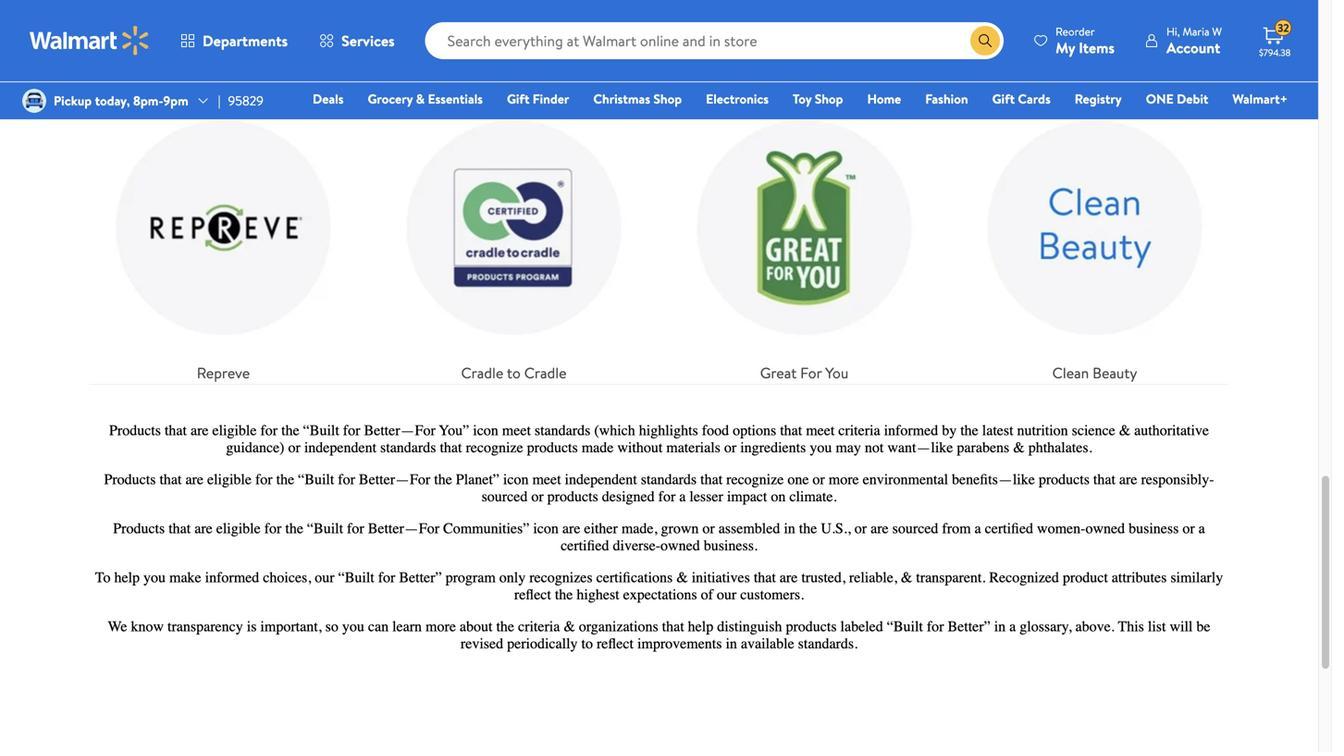 Task type: locate. For each thing, give the bounding box(es) containing it.
1 recycled from the left
[[725, 57, 784, 78]]

global up essentials
[[436, 57, 477, 78]]

hi, maria w account
[[1167, 24, 1223, 58]]

gift down global recycle standard
[[507, 90, 530, 108]]

1 horizontal spatial standard
[[535, 57, 592, 78]]

shop
[[654, 90, 682, 108], [815, 90, 844, 108]]

32
[[1278, 20, 1290, 36]]

repreve
[[197, 363, 250, 383]]

cradle left to
[[461, 363, 504, 383]]

cradle right to
[[524, 363, 567, 383]]

0 horizontal spatial standard
[[267, 57, 324, 78]]

christmas shop
[[594, 90, 682, 108]]

toy shop link
[[785, 89, 852, 109]]

9pm
[[163, 92, 188, 110]]

grocery & essentials
[[368, 90, 483, 108]]

deals link
[[305, 89, 352, 109]]

0 horizontal spatial recycled
[[725, 57, 784, 78]]

gift cards link
[[984, 89, 1059, 109]]

 image
[[22, 89, 46, 113]]

1 gift from the left
[[507, 90, 530, 108]]

1 horizontal spatial shop
[[815, 90, 844, 108]]

standard for recycled claim standard
[[827, 57, 884, 78]]

shop inside toy shop link
[[815, 90, 844, 108]]

global
[[123, 57, 164, 78], [436, 57, 477, 78]]

toy shop
[[793, 90, 844, 108]]

shop right toy
[[815, 90, 844, 108]]

0 horizontal spatial cradle
[[461, 363, 504, 383]]

one
[[1146, 90, 1174, 108]]

global up 8pm-
[[123, 57, 164, 78]]

gift for gift finder
[[507, 90, 530, 108]]

0 horizontal spatial global
[[123, 57, 164, 78]]

shop for toy shop
[[815, 90, 844, 108]]

0 horizontal spatial shop
[[654, 90, 682, 108]]

electronics
[[706, 90, 769, 108]]

recycled
[[725, 57, 784, 78], [1038, 57, 1096, 78]]

registry link
[[1067, 89, 1131, 109]]

2 global from the left
[[436, 57, 477, 78]]

recycled down reorder
[[1038, 57, 1096, 78]]

pickup today, 8pm-9pm
[[54, 92, 188, 110]]

w
[[1213, 24, 1223, 39]]

standard up home link
[[827, 57, 884, 78]]

8pm-
[[133, 92, 163, 110]]

shop right christmas
[[654, 90, 682, 108]]

services button
[[304, 19, 411, 63]]

recycled content
[[1038, 57, 1153, 78]]

walmart+ link
[[1225, 89, 1297, 109]]

1 cradle from the left
[[461, 363, 504, 383]]

cradle
[[461, 363, 504, 383], [524, 363, 567, 383]]

cradle to cradle
[[461, 363, 567, 383]]

global recycle standard link
[[380, 0, 648, 79]]

1 horizontal spatial cradle
[[524, 363, 567, 383]]

2 cradle from the left
[[524, 363, 567, 383]]

clean beauty
[[1053, 363, 1138, 383]]

recycled for recycled claim standard
[[725, 57, 784, 78]]

christmas shop link
[[585, 89, 691, 109]]

1 horizontal spatial global
[[436, 57, 477, 78]]

2 horizontal spatial standard
[[827, 57, 884, 78]]

today,
[[95, 92, 130, 110]]

registry
[[1075, 90, 1122, 108]]

grocery & essentials link
[[360, 89, 491, 109]]

2 shop from the left
[[815, 90, 844, 108]]

1 standard from the left
[[267, 57, 324, 78]]

christmas
[[594, 90, 651, 108]]

global for global recycle standard
[[436, 57, 477, 78]]

recycled claim standard
[[725, 57, 884, 78]]

0 horizontal spatial gift
[[507, 90, 530, 108]]

|
[[218, 92, 221, 110]]

gift cards
[[993, 90, 1051, 108]]

recycled inside "link"
[[1038, 57, 1096, 78]]

Walmart Site-Wide search field
[[425, 22, 1004, 59]]

standard up deals on the top left
[[267, 57, 324, 78]]

global recycle standard
[[436, 57, 592, 78]]

2 standard from the left
[[535, 57, 592, 78]]

global organic textile standard
[[123, 57, 324, 78]]

gift left cards
[[993, 90, 1015, 108]]

global organic textile standard link
[[89, 0, 358, 79]]

1 global from the left
[[123, 57, 164, 78]]

3 standard from the left
[[827, 57, 884, 78]]

recycled claim standard link
[[671, 0, 939, 79]]

1 shop from the left
[[654, 90, 682, 108]]

repreve link
[[89, 94, 358, 384]]

shop inside christmas shop link
[[654, 90, 682, 108]]

to
[[507, 363, 521, 383]]

great for you
[[761, 363, 849, 383]]

2 recycled from the left
[[1038, 57, 1096, 78]]

hi,
[[1167, 24, 1181, 39]]

clean
[[1053, 363, 1090, 383]]

1 horizontal spatial gift
[[993, 90, 1015, 108]]

list
[[78, 0, 1241, 384]]

standard
[[267, 57, 324, 78], [535, 57, 592, 78], [827, 57, 884, 78]]

items
[[1079, 37, 1115, 58]]

account
[[1167, 37, 1221, 58]]

recycled content link
[[961, 0, 1229, 79]]

great for you link
[[671, 94, 939, 384]]

claim
[[787, 57, 824, 78]]

2 gift from the left
[[993, 90, 1015, 108]]

walmart+
[[1233, 90, 1288, 108]]

95829
[[228, 92, 264, 110]]

you
[[826, 363, 849, 383]]

standard up finder
[[535, 57, 592, 78]]

1 horizontal spatial recycled
[[1038, 57, 1096, 78]]

gift
[[507, 90, 530, 108], [993, 90, 1015, 108]]

fashion link
[[917, 89, 977, 109]]

recycled up electronics link
[[725, 57, 784, 78]]

gift finder link
[[499, 89, 578, 109]]

my
[[1056, 37, 1076, 58]]



Task type: describe. For each thing, give the bounding box(es) containing it.
finder
[[533, 90, 569, 108]]

home link
[[859, 89, 910, 109]]

| 95829
[[218, 92, 264, 110]]

recycled for recycled content
[[1038, 57, 1096, 78]]

deals
[[313, 90, 344, 108]]

reorder
[[1056, 24, 1095, 39]]

shop for christmas shop
[[654, 90, 682, 108]]

great
[[761, 363, 797, 383]]

cradle to cradle link
[[380, 94, 648, 384]]

&
[[416, 90, 425, 108]]

cards
[[1018, 90, 1051, 108]]

pickup
[[54, 92, 92, 110]]

list containing global organic textile standard
[[78, 0, 1241, 384]]

recycle
[[481, 57, 531, 78]]

toy
[[793, 90, 812, 108]]

one debit
[[1146, 90, 1209, 108]]

content
[[1100, 57, 1153, 78]]

departments button
[[165, 19, 304, 63]]

beauty
[[1093, 363, 1138, 383]]

services
[[342, 31, 395, 51]]

fashion
[[926, 90, 969, 108]]

home
[[868, 90, 902, 108]]

reorder my items
[[1056, 24, 1115, 58]]

standard for global recycle standard
[[535, 57, 592, 78]]

debit
[[1177, 90, 1209, 108]]

one debit link
[[1138, 89, 1217, 109]]

gift for gift cards
[[993, 90, 1015, 108]]

organic
[[168, 57, 219, 78]]

$794.38
[[1260, 46, 1291, 59]]

electronics link
[[698, 89, 777, 109]]

gift finder
[[507, 90, 569, 108]]

essentials
[[428, 90, 483, 108]]

global for global organic textile standard
[[123, 57, 164, 78]]

departments
[[203, 31, 288, 51]]

grocery
[[368, 90, 413, 108]]

for
[[801, 363, 822, 383]]

Search search field
[[425, 22, 1004, 59]]

walmart image
[[30, 26, 150, 56]]

search icon image
[[978, 33, 993, 48]]

textile
[[222, 57, 264, 78]]

maria
[[1183, 24, 1210, 39]]

clean beauty link
[[961, 94, 1229, 384]]



Task type: vqa. For each thing, say whether or not it's contained in the screenshot.
Electronics
yes



